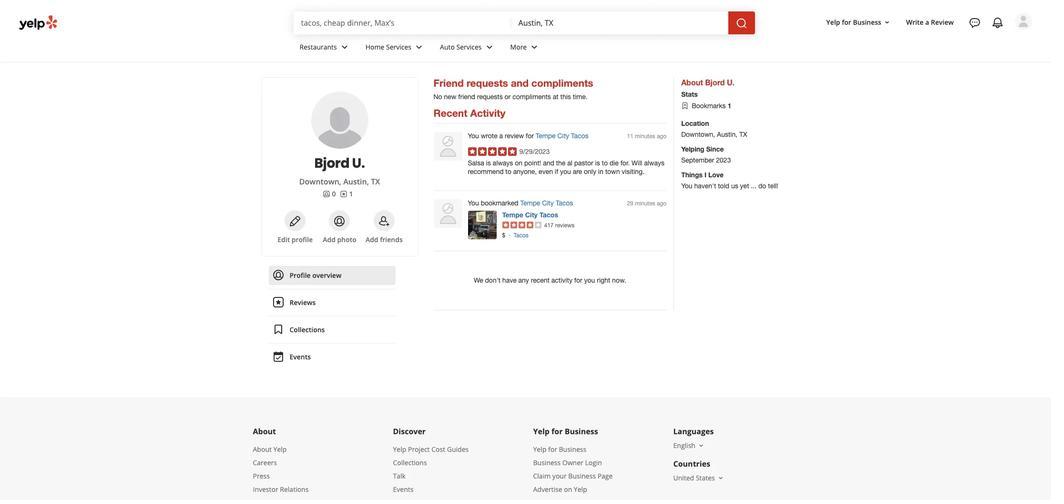 Task type: describe. For each thing, give the bounding box(es) containing it.
a inside "element"
[[925, 17, 929, 27]]

tx inside the bjord u. downtown, austin, tx
[[371, 176, 380, 187]]

talk link
[[393, 471, 406, 481]]

this
[[560, 93, 571, 101]]

recent activity
[[434, 107, 505, 119]]

0 horizontal spatial yelp for business
[[533, 426, 598, 437]]

investor relations link
[[253, 485, 309, 494]]

right
[[597, 276, 610, 284]]

0 vertical spatial collections link
[[269, 320, 395, 339]]

yelp for business button
[[823, 14, 895, 31]]

24 chevron down v2 image for more
[[529, 41, 540, 53]]

you for you wrote a review for tempe city tacos
[[468, 132, 479, 140]]

Near text field
[[518, 18, 721, 28]]

location
[[681, 119, 709, 127]]

24 event v2 image
[[272, 351, 284, 362]]

reviews
[[290, 298, 316, 307]]

11 minutes ago
[[627, 133, 666, 140]]

your
[[552, 471, 567, 481]]

advertise
[[533, 485, 562, 494]]

and inside friend requests and compliments no new friend requests or compliments at this time.
[[511, 77, 529, 89]]

24 review v2 image
[[272, 296, 284, 308]]

i
[[704, 171, 706, 179]]

none field near
[[518, 18, 721, 28]]

yet
[[740, 182, 749, 190]]

austin, inside the bjord u. downtown, austin, tx
[[343, 176, 369, 187]]

24 chevron down v2 image
[[339, 41, 350, 53]]

business inside button
[[853, 17, 881, 27]]

about for about bjord u.
[[681, 78, 703, 87]]

since
[[706, 145, 724, 153]]

business categories element
[[292, 34, 1032, 62]]

menu containing profile overview
[[269, 266, 395, 367]]

more link
[[503, 34, 548, 62]]

yelp for business inside button
[[826, 17, 881, 27]]

auto services link
[[432, 34, 503, 62]]

project
[[408, 445, 430, 454]]

business up yelp for business link
[[565, 426, 598, 437]]

downtown, inside the bjord u. downtown, austin, tx
[[299, 176, 341, 187]]

yelp for business link
[[533, 445, 586, 454]]

we don't have any recent activity for you right now.
[[474, 276, 626, 284]]

on inside the yelp for business business owner login claim your business page advertise on yelp
[[564, 485, 572, 494]]

services for home services
[[386, 42, 411, 51]]

tx inside location downtown, austin, tx
[[739, 131, 747, 138]]

friends element
[[322, 189, 336, 199]]

about for about
[[253, 426, 276, 437]]

for inside the yelp for business business owner login claim your business page advertise on yelp
[[548, 445, 557, 454]]

you inside things i love you haven't told us yet ... do tell!
[[681, 182, 692, 190]]

about for about yelp careers press investor relations
[[253, 445, 272, 454]]

1 vertical spatial to
[[505, 168, 511, 175]]

friend
[[434, 77, 464, 89]]

languages
[[673, 426, 714, 437]]

point!
[[524, 159, 541, 167]]

...
[[751, 182, 757, 190]]

you for you bookmarked tempe city tacos
[[468, 199, 479, 207]]

about bjord u.
[[681, 78, 735, 87]]

haven't
[[694, 182, 716, 190]]

u. inside the bjord u. downtown, austin, tx
[[352, 154, 365, 173]]

16 friends v2 image
[[322, 190, 330, 198]]

the
[[556, 159, 566, 167]]

now.
[[612, 276, 626, 284]]

16 chevron down v2 image
[[883, 18, 891, 26]]

time.
[[573, 93, 588, 101]]

yelping
[[681, 145, 704, 153]]

2 vertical spatial tempe
[[502, 211, 523, 219]]

add for add friends
[[366, 235, 378, 244]]

guides
[[447, 445, 469, 454]]

any
[[518, 276, 529, 284]]

recent
[[531, 276, 550, 284]]

$
[[502, 232, 506, 239]]

we
[[474, 276, 483, 284]]

login
[[585, 458, 602, 467]]

tacos up pastor
[[571, 132, 589, 140]]

overview
[[312, 271, 341, 280]]

bjord u. link
[[273, 154, 406, 173]]

review
[[931, 17, 954, 27]]

countries
[[673, 459, 710, 469]]

0 horizontal spatial city
[[525, 211, 538, 219]]

bjord u. downtown, austin, tx
[[299, 154, 380, 187]]

business up claim on the bottom
[[533, 458, 561, 467]]

owner
[[562, 458, 583, 467]]

11
[[627, 133, 633, 140]]

and inside salsa is always on point! and the al pastor is to die for. will always recommend to anyone, even if you are only in town visiting.
[[543, 159, 554, 167]]

photo
[[337, 235, 356, 244]]

reviews
[[555, 222, 575, 229]]

bookmarked
[[481, 199, 518, 207]]

collections menu item
[[269, 320, 395, 344]]

talk
[[393, 471, 406, 481]]

about yelp link
[[253, 445, 287, 454]]

ago for review
[[657, 133, 666, 140]]

downtown, inside location downtown, austin, tx
[[681, 131, 715, 138]]

notifications image
[[992, 17, 1003, 29]]

0 vertical spatial events link
[[269, 348, 395, 367]]

user actions element
[[819, 12, 1045, 71]]

activity
[[551, 276, 572, 284]]

29 minutes ago
[[627, 200, 666, 207]]

add friends
[[366, 235, 403, 244]]

even
[[539, 168, 553, 175]]

tell!
[[768, 182, 778, 190]]

cost
[[431, 445, 445, 454]]

for up yelp for business link
[[552, 426, 563, 437]]

investor
[[253, 485, 278, 494]]

2 vertical spatial tempe city tacos link
[[502, 211, 558, 219]]

stats
[[681, 90, 698, 98]]

pastor
[[574, 159, 593, 167]]

yelp project cost guides collections talk events
[[393, 445, 469, 494]]

edit profile image
[[289, 215, 301, 227]]

business owner login link
[[533, 458, 602, 467]]

yelping since september 2023
[[681, 145, 731, 164]]

events inside yelp project cost guides collections talk events
[[393, 485, 413, 494]]

for right activity
[[574, 276, 582, 284]]

edit profile
[[278, 235, 313, 244]]

0 vertical spatial tempe city tacos link
[[536, 132, 589, 140]]

2 is from the left
[[595, 159, 600, 167]]

16 review v2 image
[[340, 190, 347, 198]]

or
[[505, 93, 511, 101]]

24 chevron down v2 image for home services
[[413, 41, 425, 53]]

write a review link
[[902, 14, 958, 31]]

anyone,
[[513, 168, 537, 175]]

have
[[502, 276, 517, 284]]

none field find
[[301, 18, 503, 28]]

only
[[584, 168, 596, 175]]

austin, inside location downtown, austin, tx
[[717, 131, 738, 138]]

told
[[718, 182, 729, 190]]

write a review
[[906, 17, 954, 27]]

love
[[708, 171, 724, 179]]

yelp for business business owner login claim your business page advertise on yelp
[[533, 445, 613, 494]]



Task type: locate. For each thing, give the bounding box(es) containing it.
1 horizontal spatial 1
[[728, 102, 731, 110]]

24 chevron down v2 image left the auto
[[413, 41, 425, 53]]

24 profile v2 image
[[272, 269, 284, 281]]

0 vertical spatial yelp for business
[[826, 17, 881, 27]]

0 vertical spatial collections
[[290, 325, 325, 334]]

2 vertical spatial city
[[525, 211, 538, 219]]

0 horizontal spatial you
[[560, 168, 571, 175]]

and
[[511, 77, 529, 89], [543, 159, 554, 167]]

yelp for business up yelp for business link
[[533, 426, 598, 437]]

services for auto services
[[456, 42, 482, 51]]

0 horizontal spatial events
[[290, 352, 311, 361]]

bjord inside the bjord u. downtown, austin, tx
[[314, 154, 349, 173]]

0 horizontal spatial bjord
[[314, 154, 349, 173]]

0 horizontal spatial always
[[493, 159, 513, 167]]

us
[[731, 182, 738, 190]]

ago right 29
[[657, 200, 666, 207]]

for inside button
[[842, 17, 851, 27]]

requests up or
[[467, 77, 508, 89]]

2 add from the left
[[366, 235, 378, 244]]

tempe city tacos link up tempe city tacos
[[520, 199, 573, 207]]

1 none field from the left
[[301, 18, 503, 28]]

auto
[[440, 42, 455, 51]]

more
[[510, 42, 527, 51]]

minutes right 29
[[635, 200, 655, 207]]

about inside about yelp careers press investor relations
[[253, 445, 272, 454]]

1 horizontal spatial tx
[[739, 131, 747, 138]]

compliments left at
[[513, 93, 551, 101]]

ago for bookmarked
[[657, 200, 666, 207]]

2 vertical spatial you
[[468, 199, 479, 207]]

1 is from the left
[[486, 159, 491, 167]]

business down owner
[[568, 471, 596, 481]]

1 vertical spatial ago
[[657, 200, 666, 207]]

1 horizontal spatial austin,
[[717, 131, 738, 138]]

always down 5.0 star rating image
[[493, 159, 513, 167]]

friends
[[380, 235, 403, 244]]

for right review on the top left of page
[[526, 132, 534, 140]]

0 vertical spatial 1
[[728, 102, 731, 110]]

you inside salsa is always on point! and the al pastor is to die for. will always recommend to anyone, even if you are only in town visiting.
[[560, 168, 571, 175]]

1 vertical spatial tempe
[[520, 199, 540, 207]]

wrote
[[481, 132, 498, 140]]

0 horizontal spatial add
[[323, 235, 336, 244]]

1 horizontal spatial and
[[543, 159, 554, 167]]

1 vertical spatial and
[[543, 159, 554, 167]]

a
[[925, 17, 929, 27], [499, 132, 503, 140]]

minutes
[[635, 133, 655, 140], [635, 200, 655, 207]]

0 vertical spatial ago
[[657, 133, 666, 140]]

0 vertical spatial compliments
[[531, 77, 593, 89]]

town
[[605, 168, 620, 175]]

to left anyone,
[[505, 168, 511, 175]]

1 horizontal spatial add
[[366, 235, 378, 244]]

1 vertical spatial collections link
[[393, 458, 427, 467]]

tempe city tacos link up 4.0 star rating "image"
[[502, 211, 558, 219]]

1 vertical spatial collections
[[393, 458, 427, 467]]

1 vertical spatial city
[[542, 199, 554, 207]]

0 vertical spatial minutes
[[635, 133, 655, 140]]

bookmarks
[[692, 102, 726, 110]]

events down talk
[[393, 485, 413, 494]]

0 horizontal spatial is
[[486, 159, 491, 167]]

business left 16 chevron down v2 icon
[[853, 17, 881, 27]]

0 vertical spatial on
[[515, 159, 522, 167]]

1 inside reviews element
[[349, 189, 353, 198]]

1 vertical spatial 1
[[349, 189, 353, 198]]

bjord
[[705, 78, 725, 87], [314, 154, 349, 173]]

1 vertical spatial austin,
[[343, 176, 369, 187]]

city up 4.0 star rating "image"
[[525, 211, 538, 219]]

0 vertical spatial city
[[557, 132, 569, 140]]

always right will
[[644, 159, 665, 167]]

to left 'die'
[[602, 159, 608, 167]]

tempe up 4.0 star rating "image"
[[502, 211, 523, 219]]

0 vertical spatial austin,
[[717, 131, 738, 138]]

0 horizontal spatial none field
[[301, 18, 503, 28]]

0 horizontal spatial services
[[386, 42, 411, 51]]

2 horizontal spatial city
[[557, 132, 569, 140]]

profile
[[290, 271, 311, 280]]

3 24 chevron down v2 image from the left
[[529, 41, 540, 53]]

1 horizontal spatial to
[[602, 159, 608, 167]]

1 ago from the top
[[657, 133, 666, 140]]

None field
[[301, 18, 503, 28], [518, 18, 721, 28]]

2 horizontal spatial 24 chevron down v2 image
[[529, 41, 540, 53]]

0 horizontal spatial tx
[[371, 176, 380, 187]]

a right wrote
[[499, 132, 503, 140]]

ago right 11
[[657, 133, 666, 140]]

tacos
[[571, 132, 589, 140], [556, 199, 573, 207], [540, 211, 558, 219], [514, 232, 529, 239]]

friend
[[458, 93, 475, 101]]

0 vertical spatial downtown,
[[681, 131, 715, 138]]

if
[[555, 168, 558, 175]]

1 always from the left
[[493, 159, 513, 167]]

5.0 star rating image
[[468, 147, 517, 156]]

on up anyone,
[[515, 159, 522, 167]]

profile overview menu item
[[269, 266, 395, 289]]

1 horizontal spatial downtown,
[[681, 131, 715, 138]]

city up the
[[557, 132, 569, 140]]

requests up activity
[[477, 93, 503, 101]]

services right the auto
[[456, 42, 482, 51]]

u. up the bookmarks 1
[[727, 78, 735, 87]]

0 vertical spatial to
[[602, 159, 608, 167]]

0 horizontal spatial austin,
[[343, 176, 369, 187]]

collections inside yelp project cost guides collections talk events
[[393, 458, 427, 467]]

add for add photo
[[323, 235, 336, 244]]

a right write
[[925, 17, 929, 27]]

0 horizontal spatial to
[[505, 168, 511, 175]]

0 horizontal spatial collections
[[290, 325, 325, 334]]

0 horizontal spatial 24 chevron down v2 image
[[413, 41, 425, 53]]

1 vertical spatial tx
[[371, 176, 380, 187]]

die
[[610, 159, 619, 167]]

collections link down reviews menu item at the left bottom of the page
[[269, 320, 395, 339]]

events link down talk
[[393, 485, 413, 494]]

minutes for review
[[635, 133, 655, 140]]

discover
[[393, 426, 426, 437]]

yelp inside button
[[826, 17, 840, 27]]

location downtown, austin, tx
[[681, 119, 747, 138]]

29
[[627, 200, 633, 207]]

1 horizontal spatial always
[[644, 159, 665, 167]]

salsa
[[468, 159, 484, 167]]

tacos up 417
[[540, 211, 558, 219]]

you down 'things'
[[681, 182, 692, 190]]

careers link
[[253, 458, 277, 467]]

tacos up "reviews"
[[556, 199, 573, 207]]

bookmarks 1
[[692, 102, 731, 110]]

reviews menu item
[[269, 293, 395, 317]]

profile
[[292, 235, 313, 244]]

requests
[[467, 77, 508, 89], [477, 93, 503, 101]]

0 vertical spatial and
[[511, 77, 529, 89]]

is
[[486, 159, 491, 167], [595, 159, 600, 167]]

tempe city tacos image
[[468, 211, 496, 239]]

for up business owner login link
[[548, 445, 557, 454]]

1 vertical spatial requests
[[477, 93, 503, 101]]

downtown, down "location"
[[681, 131, 715, 138]]

1 vertical spatial tempe city tacos link
[[520, 199, 573, 207]]

tempe city tacos
[[502, 211, 558, 219]]

add left the photo
[[323, 235, 336, 244]]

2 services from the left
[[456, 42, 482, 51]]

careers
[[253, 458, 277, 467]]

1 vertical spatial a
[[499, 132, 503, 140]]

for left 16 chevron down v2 icon
[[842, 17, 851, 27]]

yelp project cost guides link
[[393, 445, 469, 454]]

1 vertical spatial events
[[393, 485, 413, 494]]

yelp inside yelp project cost guides collections talk events
[[393, 445, 406, 454]]

0 vertical spatial requests
[[467, 77, 508, 89]]

tempe up 9/29/2023
[[536, 132, 556, 140]]

services right "home"
[[386, 42, 411, 51]]

business up owner
[[559, 445, 586, 454]]

austin, up since
[[717, 131, 738, 138]]

is up in
[[595, 159, 600, 167]]

auto services
[[440, 42, 482, 51]]

1 horizontal spatial city
[[542, 199, 554, 207]]

add photo
[[323, 235, 356, 244]]

you
[[468, 132, 479, 140], [681, 182, 692, 190], [468, 199, 479, 207]]

about up careers "link"
[[253, 445, 272, 454]]

24 chevron down v2 image right the more
[[529, 41, 540, 53]]

events right 24 event v2 "icon"
[[290, 352, 311, 361]]

tempe up tempe city tacos
[[520, 199, 540, 207]]

menu
[[269, 266, 395, 367]]

search image
[[736, 17, 747, 29]]

2 minutes from the top
[[635, 200, 655, 207]]

2 ago from the top
[[657, 200, 666, 207]]

al
[[567, 159, 572, 167]]

bjord u. image
[[1015, 13, 1032, 30]]

24 chevron down v2 image inside more link
[[529, 41, 540, 53]]

24 chevron down v2 image for auto services
[[484, 41, 495, 53]]

reviews link
[[269, 293, 395, 312]]

24 chevron down v2 image inside home services "link"
[[413, 41, 425, 53]]

reviews element
[[340, 189, 353, 199]]

for.
[[621, 159, 630, 167]]

2023
[[716, 156, 731, 164]]

4.0 star rating image
[[502, 222, 541, 228]]

page
[[598, 471, 613, 481]]

collections down the reviews
[[290, 325, 325, 334]]

0 horizontal spatial downtown,
[[299, 176, 341, 187]]

visiting.
[[622, 168, 644, 175]]

0 horizontal spatial and
[[511, 77, 529, 89]]

collections down project
[[393, 458, 427, 467]]

0 vertical spatial you
[[468, 132, 479, 140]]

downtown, up 16 friends v2 icon
[[299, 176, 341, 187]]

home
[[365, 42, 384, 51]]

do
[[758, 182, 766, 190]]

relations
[[280, 485, 309, 494]]

tacos down 4.0 star rating "image"
[[514, 232, 529, 239]]

1 horizontal spatial you
[[584, 276, 595, 284]]

1 horizontal spatial is
[[595, 159, 600, 167]]

1 horizontal spatial events
[[393, 485, 413, 494]]

yelp for business left 16 chevron down v2 icon
[[826, 17, 881, 27]]

you up tempe city tacos image
[[468, 199, 479, 207]]

write
[[906, 17, 924, 27]]

collections inside collections link
[[290, 325, 325, 334]]

press link
[[253, 471, 270, 481]]

on inside salsa is always on point! and the al pastor is to die for. will always recommend to anyone, even if you are only in town visiting.
[[515, 159, 522, 167]]

1 services from the left
[[386, 42, 411, 51]]

you wrote a review for tempe city tacos
[[468, 132, 589, 140]]

events link down "collections" menu item
[[269, 348, 395, 367]]

0 vertical spatial bjord
[[705, 78, 725, 87]]

1 horizontal spatial on
[[564, 485, 572, 494]]

2 vertical spatial about
[[253, 445, 272, 454]]

on down the claim your business page link
[[564, 485, 572, 494]]

activity
[[470, 107, 505, 119]]

1 24 chevron down v2 image from the left
[[413, 41, 425, 53]]

24 collections v2 image
[[272, 323, 284, 335]]

u.
[[727, 78, 735, 87], [352, 154, 365, 173]]

home services
[[365, 42, 411, 51]]

add left 'friends'
[[366, 235, 378, 244]]

profile overview link
[[269, 266, 395, 285]]

1 horizontal spatial yelp for business
[[826, 17, 881, 27]]

minutes right 11
[[635, 133, 655, 140]]

0 vertical spatial tempe
[[536, 132, 556, 140]]

things i love you haven't told us yet ... do tell!
[[681, 171, 778, 190]]

0 horizontal spatial on
[[515, 159, 522, 167]]

2 always from the left
[[644, 159, 665, 167]]

Find text field
[[301, 18, 503, 28]]

advertise on yelp link
[[533, 485, 587, 494]]

messages image
[[969, 17, 981, 29]]

claim your business page link
[[533, 471, 613, 481]]

1 right 16 review v2 icon
[[349, 189, 353, 198]]

0 vertical spatial tx
[[739, 131, 747, 138]]

you bookmarked tempe city tacos
[[468, 199, 573, 207]]

services inside "link"
[[386, 42, 411, 51]]

1 vertical spatial you
[[584, 276, 595, 284]]

1 vertical spatial downtown,
[[299, 176, 341, 187]]

24 chevron down v2 image inside auto services link
[[484, 41, 495, 53]]

1 horizontal spatial collections
[[393, 458, 427, 467]]

will
[[632, 159, 642, 167]]

0 horizontal spatial u.
[[352, 154, 365, 173]]

city up tempe city tacos
[[542, 199, 554, 207]]

and down more link
[[511, 77, 529, 89]]

1 vertical spatial minutes
[[635, 200, 655, 207]]

1 vertical spatial you
[[681, 182, 692, 190]]

0 vertical spatial about
[[681, 78, 703, 87]]

september
[[681, 156, 714, 164]]

1 right bookmarks
[[728, 102, 731, 110]]

minutes for bookmarked
[[635, 200, 655, 207]]

None search field
[[293, 11, 757, 34]]

1 vertical spatial bjord
[[314, 154, 349, 173]]

1 horizontal spatial 24 chevron down v2 image
[[484, 41, 495, 53]]

yelp
[[826, 17, 840, 27], [533, 426, 550, 437], [273, 445, 287, 454], [393, 445, 406, 454], [533, 445, 546, 454], [574, 485, 587, 494]]

0 horizontal spatial 1
[[349, 189, 353, 198]]

1 vertical spatial on
[[564, 485, 572, 494]]

add friends image
[[378, 215, 390, 227]]

1 vertical spatial compliments
[[513, 93, 551, 101]]

tempe
[[536, 132, 556, 140], [520, 199, 540, 207], [502, 211, 523, 219]]

add photo image
[[334, 215, 345, 227]]

ago
[[657, 133, 666, 140], [657, 200, 666, 207]]

1 vertical spatial events link
[[393, 485, 413, 494]]

tempe city tacos link up the
[[536, 132, 589, 140]]

edit
[[278, 235, 290, 244]]

0
[[332, 189, 336, 198]]

business
[[853, 17, 881, 27], [565, 426, 598, 437], [559, 445, 586, 454], [533, 458, 561, 467], [568, 471, 596, 481]]

home services link
[[358, 34, 432, 62]]

austin, up reviews element
[[343, 176, 369, 187]]

you right if
[[560, 168, 571, 175]]

you left wrote
[[468, 132, 479, 140]]

events
[[290, 352, 311, 361], [393, 485, 413, 494]]

review
[[505, 132, 524, 140]]

bjord up 0
[[314, 154, 349, 173]]

about up stats
[[681, 78, 703, 87]]

compliments up this
[[531, 77, 593, 89]]

1 horizontal spatial services
[[456, 42, 482, 51]]

yelp for business
[[826, 17, 881, 27], [533, 426, 598, 437]]

downtown,
[[681, 131, 715, 138], [299, 176, 341, 187]]

2 none field from the left
[[518, 18, 721, 28]]

9/29/2023
[[519, 148, 550, 155]]

1 add from the left
[[323, 235, 336, 244]]

1 vertical spatial u.
[[352, 154, 365, 173]]

tacos link
[[514, 232, 529, 239]]

you left right
[[584, 276, 595, 284]]

bjord up the bookmarks 1
[[705, 78, 725, 87]]

tempe city tacos link
[[536, 132, 589, 140], [520, 199, 573, 207], [502, 211, 558, 219]]

add
[[323, 235, 336, 244], [366, 235, 378, 244]]

restaurants link
[[292, 34, 358, 62]]

1 horizontal spatial u.
[[727, 78, 735, 87]]

about up about yelp link
[[253, 426, 276, 437]]

in
[[598, 168, 603, 175]]

1 horizontal spatial bjord
[[705, 78, 725, 87]]

24 chevron down v2 image right auto services
[[484, 41, 495, 53]]

and up even
[[543, 159, 554, 167]]

0 horizontal spatial a
[[499, 132, 503, 140]]

collections link down project
[[393, 458, 427, 467]]

0 vertical spatial u.
[[727, 78, 735, 87]]

is up recommend
[[486, 159, 491, 167]]

1 horizontal spatial a
[[925, 17, 929, 27]]

1 horizontal spatial none field
[[518, 18, 721, 28]]

u. up reviews element
[[352, 154, 365, 173]]

0 vertical spatial a
[[925, 17, 929, 27]]

things
[[681, 171, 703, 179]]

2 24 chevron down v2 image from the left
[[484, 41, 495, 53]]

0 vertical spatial events
[[290, 352, 311, 361]]

yelp inside about yelp careers press investor relations
[[273, 445, 287, 454]]

1 minutes from the top
[[635, 133, 655, 140]]

1 vertical spatial yelp for business
[[533, 426, 598, 437]]

1 vertical spatial about
[[253, 426, 276, 437]]

24 chevron down v2 image
[[413, 41, 425, 53], [484, 41, 495, 53], [529, 41, 540, 53]]

for
[[842, 17, 851, 27], [526, 132, 534, 140], [574, 276, 582, 284], [552, 426, 563, 437], [548, 445, 557, 454]]

0 vertical spatial you
[[560, 168, 571, 175]]



Task type: vqa. For each thing, say whether or not it's contained in the screenshot.
the bottommost 5 star rating image
no



